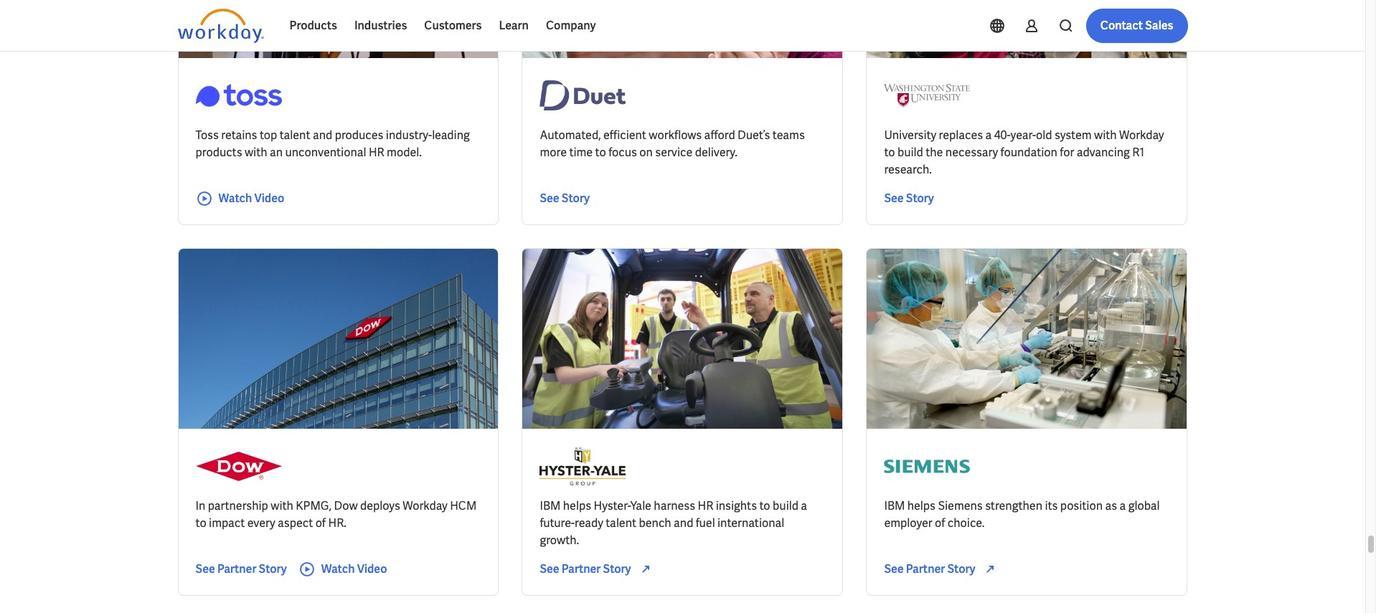 Task type: locate. For each thing, give the bounding box(es) containing it.
to down in
[[196, 516, 206, 531]]

learn button
[[490, 9, 538, 43]]

0 vertical spatial and
[[313, 128, 332, 143]]

1 horizontal spatial watch
[[321, 562, 355, 577]]

1 see partner story link from the left
[[196, 561, 287, 579]]

0 horizontal spatial video
[[254, 191, 284, 206]]

with inside toss retains top talent and produces industry-leading products with an unconventional hr model.
[[245, 145, 267, 160]]

0 horizontal spatial workday
[[403, 499, 448, 514]]

to
[[595, 145, 606, 160], [884, 145, 895, 160], [760, 499, 771, 514], [196, 516, 206, 531]]

1 horizontal spatial workday
[[1120, 128, 1164, 143]]

see story for automated, efficient workflows afford duet's teams more time to focus on service delivery.
[[540, 191, 590, 206]]

video
[[254, 191, 284, 206], [357, 562, 387, 577]]

see story link for automated, efficient workflows afford duet's teams more time to focus on service delivery.
[[540, 190, 590, 208]]

go to the homepage image
[[178, 9, 264, 43]]

industries
[[354, 18, 407, 33]]

partner
[[217, 562, 257, 577], [562, 562, 601, 577], [906, 562, 945, 577]]

kpmg,
[[296, 499, 332, 514]]

see partner story down 'growth.'
[[540, 562, 631, 577]]

1 horizontal spatial and
[[674, 516, 694, 531]]

system
[[1055, 128, 1092, 143]]

for
[[1060, 145, 1075, 160]]

of left choice.
[[935, 516, 946, 531]]

1 vertical spatial with
[[245, 145, 267, 160]]

0 horizontal spatial talent
[[280, 128, 310, 143]]

0 vertical spatial workday
[[1120, 128, 1164, 143]]

with up advancing
[[1094, 128, 1117, 143]]

1 horizontal spatial ibm
[[884, 499, 905, 514]]

1 horizontal spatial see story link
[[884, 190, 934, 208]]

see story down 'more'
[[540, 191, 590, 206]]

ibm inside ibm helps siemens strengthen its position as a global employer of choice.
[[884, 499, 905, 514]]

with inside in partnership with kpmg, dow deploys workday hcm to impact every aspect of hr.
[[271, 499, 293, 514]]

bench
[[639, 516, 672, 531]]

research.
[[884, 162, 932, 178]]

in partnership with kpmg, dow deploys workday hcm to impact every aspect of hr.
[[196, 499, 477, 531]]

1 horizontal spatial see partner story
[[540, 562, 631, 577]]

toss
[[196, 128, 219, 143]]

1 vertical spatial watch video link
[[298, 561, 387, 579]]

story down every
[[259, 562, 287, 577]]

1 horizontal spatial of
[[935, 516, 946, 531]]

1 ibm from the left
[[540, 499, 561, 514]]

watch down hr.
[[321, 562, 355, 577]]

0 horizontal spatial build
[[773, 499, 799, 514]]

2 see partner story from the left
[[540, 562, 631, 577]]

business outcome button
[[344, 8, 469, 37]]

0 vertical spatial with
[[1094, 128, 1117, 143]]

0 horizontal spatial see story
[[540, 191, 590, 206]]

story down time
[[562, 191, 590, 206]]

1 horizontal spatial see story
[[884, 191, 934, 206]]

0 horizontal spatial partner
[[217, 562, 257, 577]]

watch video
[[219, 191, 284, 206], [321, 562, 387, 577]]

build down university
[[898, 145, 924, 160]]

see story link down 'more'
[[540, 190, 590, 208]]

1 vertical spatial build
[[773, 499, 799, 514]]

in
[[196, 499, 206, 514]]

2 horizontal spatial with
[[1094, 128, 1117, 143]]

1 horizontal spatial a
[[986, 128, 992, 143]]

watch video link down hr.
[[298, 561, 387, 579]]

1 horizontal spatial helps
[[908, 499, 936, 514]]

0 horizontal spatial with
[[245, 145, 267, 160]]

old
[[1036, 128, 1053, 143]]

watch down products
[[219, 191, 252, 206]]

watch video link
[[196, 190, 284, 208], [298, 561, 387, 579]]

ibm
[[540, 499, 561, 514], [884, 499, 905, 514]]

0 horizontal spatial helps
[[563, 499, 591, 514]]

hr
[[369, 145, 384, 160], [698, 499, 714, 514]]

2 ibm from the left
[[884, 499, 905, 514]]

to up international
[[760, 499, 771, 514]]

see down 'more'
[[540, 191, 560, 206]]

see partner story link down impact
[[196, 561, 287, 579]]

see story
[[540, 191, 590, 206], [884, 191, 934, 206]]

see down 'growth.'
[[540, 562, 560, 577]]

see down impact
[[196, 562, 215, 577]]

contact
[[1101, 18, 1143, 33]]

contact sales link
[[1086, 9, 1188, 43]]

1 horizontal spatial talent
[[606, 516, 637, 531]]

0 horizontal spatial ibm
[[540, 499, 561, 514]]

helps inside ibm helps siemens strengthen its position as a global employer of choice.
[[908, 499, 936, 514]]

Search Customer Stories text field
[[984, 9, 1160, 34]]

0 horizontal spatial watch video
[[219, 191, 284, 206]]

with inside university replaces a 40-year-old system with workday to build the necessary foundation for advancing r1 research.
[[1094, 128, 1117, 143]]

helps up employer
[[908, 499, 936, 514]]

see story link
[[540, 190, 590, 208], [884, 190, 934, 208]]

see partner story link down ready
[[540, 561, 660, 579]]

1 horizontal spatial build
[[898, 145, 924, 160]]

siemens
[[938, 499, 983, 514]]

see partner story
[[196, 562, 287, 577], [540, 562, 631, 577], [884, 562, 976, 577]]

2 see partner story link from the left
[[540, 561, 660, 579]]

hr down produces
[[369, 145, 384, 160]]

talent
[[280, 128, 310, 143], [606, 516, 637, 531]]

more
[[540, 145, 567, 160]]

0 horizontal spatial of
[[316, 516, 326, 531]]

partner down employer
[[906, 562, 945, 577]]

0 horizontal spatial watch video link
[[196, 190, 284, 208]]

see partner story down employer
[[884, 562, 976, 577]]

see partner story for ibm helps hyster-yale harness hr insights to build a future-ready talent bench and fuel international growth.
[[540, 562, 631, 577]]

3 see partner story link from the left
[[884, 561, 1004, 579]]

washington state university image
[[884, 76, 971, 116]]

0 horizontal spatial watch
[[219, 191, 252, 206]]

0 horizontal spatial hr
[[369, 145, 384, 160]]

partner down 'growth.'
[[562, 562, 601, 577]]

1 see story link from the left
[[540, 190, 590, 208]]

0 vertical spatial talent
[[280, 128, 310, 143]]

talent down hyster-
[[606, 516, 637, 531]]

see story link down research.
[[884, 190, 934, 208]]

build
[[898, 145, 924, 160], [773, 499, 799, 514]]

on
[[640, 145, 653, 160]]

international
[[718, 516, 785, 531]]

and
[[313, 128, 332, 143], [674, 516, 694, 531]]

0 vertical spatial video
[[254, 191, 284, 206]]

0 vertical spatial build
[[898, 145, 924, 160]]

a left 40-
[[986, 128, 992, 143]]

see partner story down impact
[[196, 562, 287, 577]]

industry-
[[386, 128, 432, 143]]

0 vertical spatial hr
[[369, 145, 384, 160]]

2 vertical spatial with
[[271, 499, 293, 514]]

story down choice.
[[948, 562, 976, 577]]

partner for ibm helps hyster-yale harness hr insights to build a future-ready talent bench and fuel international growth.
[[562, 562, 601, 577]]

0 horizontal spatial see story link
[[540, 190, 590, 208]]

ibm inside ibm helps hyster-yale harness hr insights to build a future-ready talent bench and fuel international growth.
[[540, 499, 561, 514]]

a right 'insights'
[[801, 499, 807, 514]]

1 horizontal spatial partner
[[562, 562, 601, 577]]

afford
[[705, 128, 735, 143]]

hr inside toss retains top talent and produces industry-leading products with an unconventional hr model.
[[369, 145, 384, 160]]

and up unconventional
[[313, 128, 332, 143]]

helps
[[563, 499, 591, 514], [908, 499, 936, 514]]

see story down research.
[[884, 191, 934, 206]]

see partner story link down choice.
[[884, 561, 1004, 579]]

every
[[247, 516, 275, 531]]

hr.
[[328, 516, 347, 531]]

employer
[[884, 516, 933, 531]]

ibm up employer
[[884, 499, 905, 514]]

3 see partner story from the left
[[884, 562, 976, 577]]

outcome
[[398, 16, 441, 29]]

40-
[[995, 128, 1011, 143]]

1 vertical spatial and
[[674, 516, 694, 531]]

helps inside ibm helps hyster-yale harness hr insights to build a future-ready talent bench and fuel international growth.
[[563, 499, 591, 514]]

to up research.
[[884, 145, 895, 160]]

0 vertical spatial watch
[[219, 191, 252, 206]]

to inside automated, efficient workflows afford duet's teams more time to focus on service delivery.
[[595, 145, 606, 160]]

1 horizontal spatial see partner story link
[[540, 561, 660, 579]]

2 of from the left
[[935, 516, 946, 531]]

partner down impact
[[217, 562, 257, 577]]

0 horizontal spatial see partner story
[[196, 562, 287, 577]]

top
[[260, 128, 277, 143]]

retains
[[221, 128, 257, 143]]

1 horizontal spatial watch video link
[[298, 561, 387, 579]]

2 see story from the left
[[884, 191, 934, 206]]

0 horizontal spatial see partner story link
[[196, 561, 287, 579]]

talent inside toss retains top talent and produces industry-leading products with an unconventional hr model.
[[280, 128, 310, 143]]

1 vertical spatial workday
[[403, 499, 448, 514]]

helps up ready
[[563, 499, 591, 514]]

workday up r1
[[1120, 128, 1164, 143]]

with left an
[[245, 145, 267, 160]]

story down ready
[[603, 562, 631, 577]]

1 vertical spatial talent
[[606, 516, 637, 531]]

2 helps from the left
[[908, 499, 936, 514]]

products button
[[281, 9, 346, 43]]

2 horizontal spatial see partner story link
[[884, 561, 1004, 579]]

1 horizontal spatial with
[[271, 499, 293, 514]]

harness
[[654, 499, 696, 514]]

business
[[355, 16, 396, 29]]

products
[[290, 18, 337, 33]]

2 horizontal spatial partner
[[906, 562, 945, 577]]

3 partner from the left
[[906, 562, 945, 577]]

0 vertical spatial watch video link
[[196, 190, 284, 208]]

2 see story link from the left
[[884, 190, 934, 208]]

hyster-
[[594, 499, 631, 514]]

1 see story from the left
[[540, 191, 590, 206]]

to inside in partnership with kpmg, dow deploys workday hcm to impact every aspect of hr.
[[196, 516, 206, 531]]

to right time
[[595, 145, 606, 160]]

with up aspect
[[271, 499, 293, 514]]

workday
[[1120, 128, 1164, 143], [403, 499, 448, 514]]

0 horizontal spatial a
[[801, 499, 807, 514]]

see partner story link
[[196, 561, 287, 579], [540, 561, 660, 579], [884, 561, 1004, 579]]

2 horizontal spatial see partner story
[[884, 562, 976, 577]]

1 vertical spatial hr
[[698, 499, 714, 514]]

a right as
[[1120, 499, 1126, 514]]

1 of from the left
[[316, 516, 326, 531]]

watch video down an
[[219, 191, 284, 206]]

video down deploys
[[357, 562, 387, 577]]

1 vertical spatial video
[[357, 562, 387, 577]]

watch video link down products
[[196, 190, 284, 208]]

with
[[1094, 128, 1117, 143], [245, 145, 267, 160], [271, 499, 293, 514]]

1 helps from the left
[[563, 499, 591, 514]]

2 partner from the left
[[562, 562, 601, 577]]

watch video down hr.
[[321, 562, 387, 577]]

hyster-yale group, inc. image
[[540, 447, 626, 487]]

of left hr.
[[316, 516, 326, 531]]

ibm up future-
[[540, 499, 561, 514]]

hr up "fuel"
[[698, 499, 714, 514]]

learn
[[499, 18, 529, 33]]

2 horizontal spatial a
[[1120, 499, 1126, 514]]

workday left the hcm
[[403, 499, 448, 514]]

1 horizontal spatial watch video
[[321, 562, 387, 577]]

clear all
[[561, 16, 599, 29]]

1 horizontal spatial hr
[[698, 499, 714, 514]]

industries button
[[346, 9, 416, 43]]

see
[[540, 191, 560, 206], [884, 191, 904, 206], [196, 562, 215, 577], [540, 562, 560, 577], [884, 562, 904, 577]]

talent up an
[[280, 128, 310, 143]]

industry
[[265, 16, 303, 29]]

and down harness
[[674, 516, 694, 531]]

build up international
[[773, 499, 799, 514]]

video down an
[[254, 191, 284, 206]]

teams
[[773, 128, 805, 143]]

1 partner from the left
[[217, 562, 257, 577]]

0 horizontal spatial and
[[313, 128, 332, 143]]



Task type: describe. For each thing, give the bounding box(es) containing it.
toss retains top talent and produces industry-leading products with an unconventional hr model.
[[196, 128, 470, 160]]

the
[[926, 145, 943, 160]]

ibm helps hyster-yale harness hr insights to build a future-ready talent bench and fuel international growth.
[[540, 499, 807, 549]]

1 vertical spatial watch
[[321, 562, 355, 577]]

r1
[[1133, 145, 1145, 160]]

model.
[[387, 145, 422, 160]]

toss (viva republica ltd) image
[[196, 76, 282, 116]]

topic button
[[178, 8, 242, 37]]

advancing
[[1077, 145, 1130, 160]]

workflows
[[649, 128, 702, 143]]

automated,
[[540, 128, 601, 143]]

partner for ibm helps siemens strengthen its position as a global employer of choice.
[[906, 562, 945, 577]]

siemens image
[[884, 447, 971, 487]]

efficient
[[604, 128, 647, 143]]

dow (the dow chemical company) image
[[196, 447, 282, 487]]

strengthen
[[986, 499, 1043, 514]]

partnership
[[208, 499, 268, 514]]

ibm for ibm helps siemens strengthen its position as a global employer of choice.
[[884, 499, 905, 514]]

necessary
[[946, 145, 998, 160]]

talent inside ibm helps hyster-yale harness hr insights to build a future-ready talent bench and fuel international growth.
[[606, 516, 637, 531]]

duet's
[[738, 128, 770, 143]]

see partner story link for ibm helps siemens strengthen its position as a global employer of choice.
[[884, 561, 1004, 579]]

leading
[[432, 128, 470, 143]]

clear all button
[[557, 8, 603, 37]]

a inside ibm helps siemens strengthen its position as a global employer of choice.
[[1120, 499, 1126, 514]]

workday inside in partnership with kpmg, dow deploys workday hcm to impact every aspect of hr.
[[403, 499, 448, 514]]

deploys
[[360, 499, 400, 514]]

see partner story link for ibm helps hyster-yale harness hr insights to build a future-ready talent bench and fuel international growth.
[[540, 561, 660, 579]]

fuel
[[696, 516, 715, 531]]

sales
[[1146, 18, 1174, 33]]

insights
[[716, 499, 757, 514]]

build inside ibm helps hyster-yale harness hr insights to build a future-ready talent bench and fuel international growth.
[[773, 499, 799, 514]]

customers
[[424, 18, 482, 33]]

1 see partner story from the left
[[196, 562, 287, 577]]

replaces
[[939, 128, 983, 143]]

hr inside ibm helps hyster-yale harness hr insights to build a future-ready talent bench and fuel international growth.
[[698, 499, 714, 514]]

see down employer
[[884, 562, 904, 577]]

see down research.
[[884, 191, 904, 206]]

to inside university replaces a 40-year-old system with workday to build the necessary foundation for advancing r1 research.
[[884, 145, 895, 160]]

university
[[884, 128, 937, 143]]

growth.
[[540, 534, 579, 549]]

hcm
[[450, 499, 477, 514]]

clear
[[561, 16, 585, 29]]

future-
[[540, 516, 575, 531]]

choice.
[[948, 516, 985, 531]]

see story for university replaces a 40-year-old system with workday to build the necessary foundation for advancing r1 research.
[[884, 191, 934, 206]]

contact sales
[[1101, 18, 1174, 33]]

automated, efficient workflows afford duet's teams more time to focus on service delivery.
[[540, 128, 805, 160]]

story down research.
[[906, 191, 934, 206]]

1 horizontal spatial video
[[357, 562, 387, 577]]

aspect
[[278, 516, 313, 531]]

build inside university replaces a 40-year-old system with workday to build the necessary foundation for advancing r1 research.
[[898, 145, 924, 160]]

ready
[[575, 516, 604, 531]]

year-
[[1011, 128, 1036, 143]]

helps for future-
[[563, 499, 591, 514]]

ibm helps siemens strengthen its position as a global employer of choice.
[[884, 499, 1160, 531]]

university replaces a 40-year-old system with workday to build the necessary foundation for advancing r1 research.
[[884, 128, 1164, 178]]

and inside ibm helps hyster-yale harness hr insights to build a future-ready talent bench and fuel international growth.
[[674, 516, 694, 531]]

company
[[546, 18, 596, 33]]

topic
[[189, 16, 214, 29]]

company button
[[538, 9, 605, 43]]

yale
[[631, 499, 652, 514]]

see story link for university replaces a 40-year-old system with workday to build the necessary foundation for advancing r1 research.
[[884, 190, 934, 208]]

position
[[1061, 499, 1103, 514]]

industry button
[[254, 8, 332, 37]]

as
[[1106, 499, 1118, 514]]

ibm for ibm helps hyster-yale harness hr insights to build a future-ready talent bench and fuel international growth.
[[540, 499, 561, 514]]

produces
[[335, 128, 384, 143]]

business outcome
[[355, 16, 441, 29]]

and inside toss retains top talent and produces industry-leading products with an unconventional hr model.
[[313, 128, 332, 143]]

see partner story for ibm helps siemens strengthen its position as a global employer of choice.
[[884, 562, 976, 577]]

more button
[[481, 8, 545, 37]]

of inside in partnership with kpmg, dow deploys workday hcm to impact every aspect of hr.
[[316, 516, 326, 531]]

eastern nebraska duet image
[[540, 76, 626, 116]]

time
[[569, 145, 593, 160]]

dow
[[334, 499, 358, 514]]

a inside ibm helps hyster-yale harness hr insights to build a future-ready talent bench and fuel international growth.
[[801, 499, 807, 514]]

service
[[656, 145, 693, 160]]

of inside ibm helps siemens strengthen its position as a global employer of choice.
[[935, 516, 946, 531]]

impact
[[209, 516, 245, 531]]

workday inside university replaces a 40-year-old system with workday to build the necessary foundation for advancing r1 research.
[[1120, 128, 1164, 143]]

delivery.
[[695, 145, 738, 160]]

customers button
[[416, 9, 490, 43]]

helps for of
[[908, 499, 936, 514]]

all
[[587, 16, 599, 29]]

1 vertical spatial watch video
[[321, 562, 387, 577]]

focus
[[609, 145, 637, 160]]

an
[[270, 145, 283, 160]]

more
[[492, 16, 517, 29]]

foundation
[[1001, 145, 1058, 160]]

global
[[1129, 499, 1160, 514]]

to inside ibm helps hyster-yale harness hr insights to build a future-ready talent bench and fuel international growth.
[[760, 499, 771, 514]]

a inside university replaces a 40-year-old system with workday to build the necessary foundation for advancing r1 research.
[[986, 128, 992, 143]]

unconventional
[[285, 145, 366, 160]]

its
[[1045, 499, 1058, 514]]

products
[[196, 145, 242, 160]]

0 vertical spatial watch video
[[219, 191, 284, 206]]



Task type: vqa. For each thing, say whether or not it's contained in the screenshot.
SEE MORE STORIES button
no



